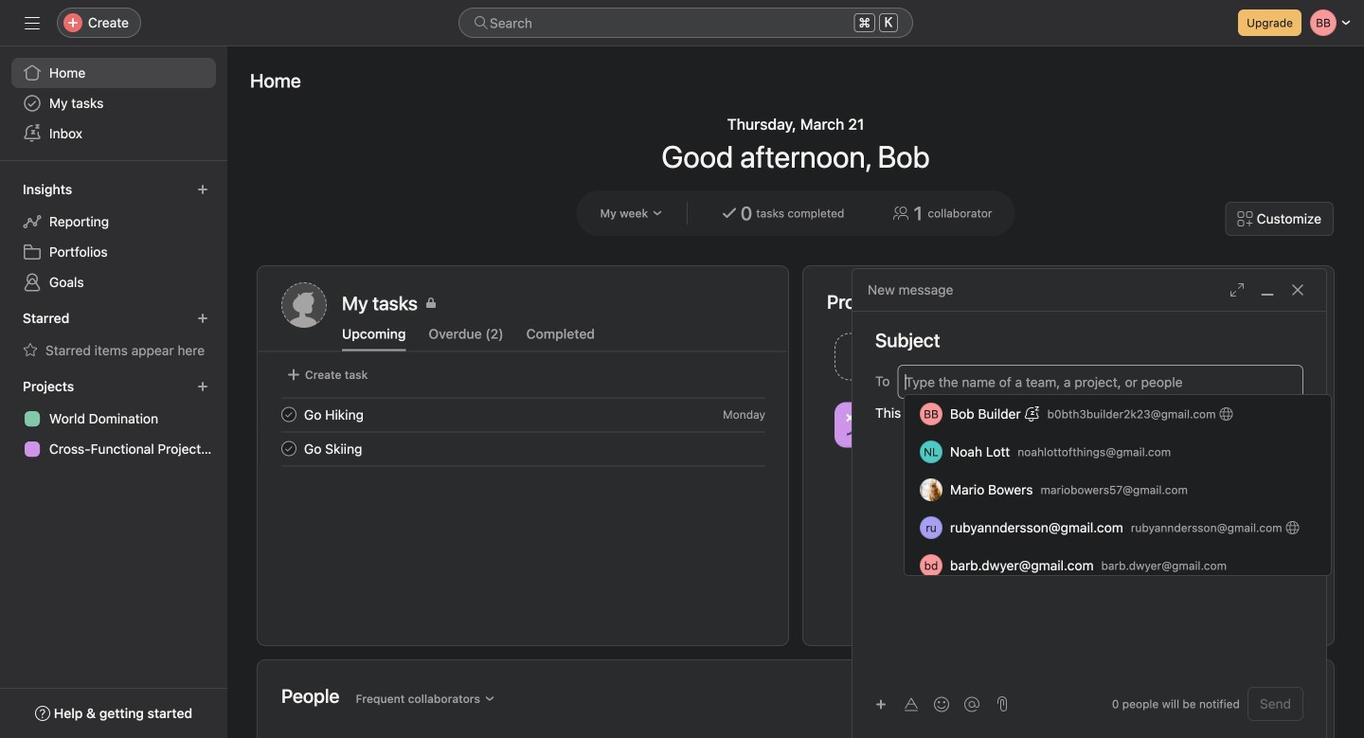 Task type: describe. For each thing, give the bounding box(es) containing it.
add items to starred image
[[197, 313, 208, 324]]

line_and_symbols image
[[846, 414, 869, 436]]

close image
[[1291, 282, 1306, 298]]

add profile photo image
[[281, 282, 327, 328]]

hide sidebar image
[[25, 15, 40, 30]]

Add subject text field
[[853, 327, 1327, 353]]

mark complete image
[[278, 403, 300, 426]]

new project or portfolio image
[[197, 381, 208, 392]]

starred element
[[0, 301, 227, 370]]

rocket image
[[1088, 345, 1111, 368]]

insert an object image
[[876, 699, 887, 710]]



Task type: locate. For each thing, give the bounding box(es) containing it.
toolbar
[[868, 690, 989, 718]]

list box
[[905, 395, 1331, 575]]

dialog
[[853, 269, 1327, 738]]

Mark complete checkbox
[[278, 403, 300, 426]]

Search tasks, projects, and more text field
[[459, 8, 913, 38]]

projects element
[[0, 370, 227, 468]]

mark complete image
[[278, 437, 300, 460]]

None field
[[459, 8, 913, 38]]

Mark complete checkbox
[[278, 437, 300, 460]]

global element
[[0, 46, 227, 160]]

insights element
[[0, 172, 227, 301]]

Type the name of a team, a project, or people text field
[[905, 370, 1293, 393]]

expand popout to full screen image
[[1230, 282, 1245, 298]]

minimize image
[[1260, 282, 1275, 298]]

at mention image
[[965, 697, 980, 712]]

new insights image
[[197, 184, 208, 195]]

list item
[[827, 328, 1069, 386], [259, 398, 788, 432], [259, 432, 788, 466]]



Task type: vqa. For each thing, say whether or not it's contained in the screenshot.
Teams 'element'
no



